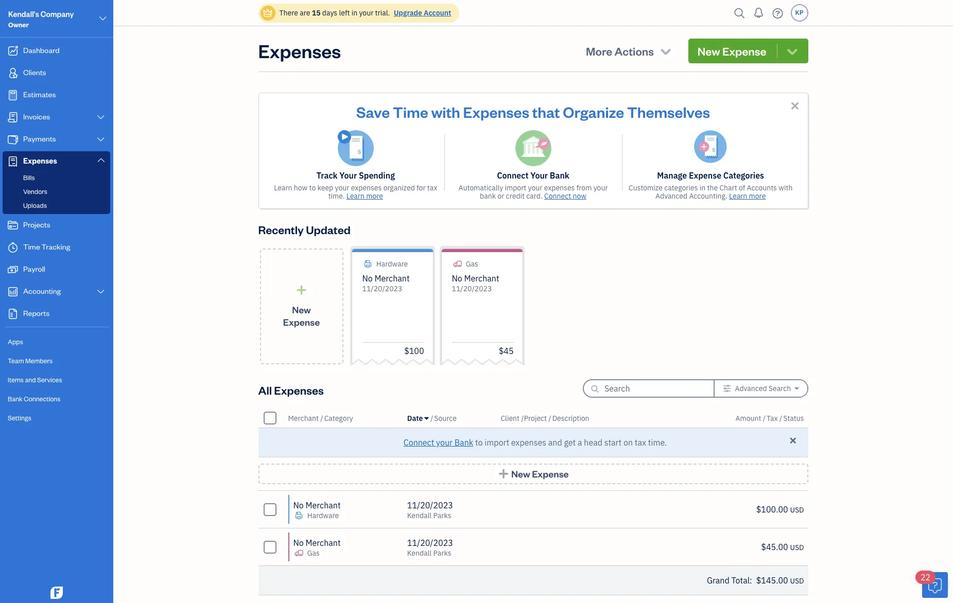 Task type: describe. For each thing, give the bounding box(es) containing it.
5 / from the left
[[763, 414, 766, 423]]

expense inside new expense dropdown button
[[723, 44, 767, 58]]

track your spending image
[[338, 130, 374, 166]]

expenses inside automatically import your expenses from your bank or credit card.
[[544, 183, 575, 193]]

connections
[[24, 395, 60, 403]]

your for connect
[[531, 171, 548, 181]]

with inside "customize categories in the chart of accounts with advanced accounting."
[[779, 183, 793, 193]]

caretdown image inside date link
[[425, 415, 429, 423]]

1 vertical spatial import
[[485, 438, 510, 448]]

bank for connect your bank
[[550, 171, 570, 181]]

new expense inside new expense link
[[283, 304, 320, 328]]

dashboard
[[23, 45, 60, 55]]

left
[[339, 8, 350, 18]]

chevron large down image for expenses
[[96, 156, 106, 164]]

connect your bank image
[[516, 130, 552, 166]]

grand
[[707, 576, 730, 586]]

settings image
[[723, 385, 732, 393]]

learn for manage expense categories
[[730, 192, 748, 201]]

tax inside learn how to keep your expenses organized for tax time.
[[428, 183, 438, 193]]

there
[[280, 8, 298, 18]]

close image
[[790, 100, 801, 112]]

more actions
[[586, 44, 654, 58]]

bank connections
[[8, 395, 60, 403]]

client link
[[501, 414, 522, 423]]

uploads
[[23, 201, 47, 210]]

advanced search
[[735, 384, 792, 394]]

payments link
[[3, 129, 110, 150]]

automatically import your expenses from your bank or credit card.
[[459, 183, 608, 201]]

merchant / category
[[288, 414, 353, 423]]

customize
[[629, 183, 663, 193]]

more for spending
[[366, 192, 383, 201]]

accounting.
[[690, 192, 728, 201]]

expenses left that
[[463, 102, 530, 122]]

items
[[8, 376, 24, 384]]

new inside dropdown button
[[698, 44, 721, 58]]

no merchant 11/20/2023 for $100
[[362, 274, 410, 294]]

to inside learn how to keep your expenses organized for tax time.
[[309, 183, 316, 193]]

bank for connect your bank to import expenses and get a head start on tax time.
[[455, 438, 474, 448]]

organize
[[563, 102, 625, 122]]

usd for $45.00
[[791, 544, 805, 553]]

11/20/2023 kendall parks for $100.00
[[407, 501, 453, 521]]

learn more for categories
[[730, 192, 766, 201]]

merchant link
[[288, 414, 321, 423]]

there are 15 days left in your trial. upgrade account
[[280, 8, 452, 18]]

0 vertical spatial new expense button
[[689, 39, 809, 63]]

your for track
[[340, 171, 357, 181]]

no merchant for $45.00
[[293, 538, 341, 549]]

for
[[417, 183, 426, 193]]

customize categories in the chart of accounts with advanced accounting.
[[629, 183, 793, 201]]

1 horizontal spatial plus image
[[498, 469, 510, 480]]

estimates
[[23, 90, 56, 99]]

0 vertical spatial with
[[431, 102, 460, 122]]

expenses link
[[3, 151, 110, 172]]

manage expense categories image
[[695, 130, 728, 163]]

connect your bank to import expenses and get a head start on tax time.
[[404, 438, 667, 448]]

your down source
[[436, 438, 453, 448]]

chevron large down image for payments
[[96, 136, 106, 144]]

in inside "customize categories in the chart of accounts with advanced accounting."
[[700, 183, 706, 193]]

11/20/2023 kendall parks for $45.00
[[407, 538, 453, 559]]

project image
[[7, 221, 19, 231]]

$45.00
[[762, 543, 789, 553]]

1 / from the left
[[321, 414, 323, 423]]

chevrondown image
[[786, 44, 800, 58]]

kp
[[796, 9, 804, 16]]

date
[[407, 414, 423, 423]]

that
[[533, 102, 560, 122]]

amount
[[736, 414, 762, 423]]

estimates link
[[3, 85, 110, 106]]

1 vertical spatial time.
[[649, 438, 667, 448]]

time tracking
[[23, 242, 70, 252]]

dashboard image
[[7, 46, 19, 56]]

accounts
[[747, 183, 777, 193]]

clients link
[[3, 63, 110, 84]]

payroll link
[[3, 260, 110, 281]]

get
[[564, 438, 576, 448]]

parks for $45.00
[[434, 549, 452, 559]]

your left trial.
[[359, 8, 374, 18]]

time tracking link
[[3, 238, 110, 259]]

actions
[[615, 44, 654, 58]]

account
[[424, 8, 452, 18]]

credit
[[506, 192, 525, 201]]

owner
[[8, 21, 29, 29]]

client
[[501, 414, 520, 423]]

bank connections link
[[3, 391, 110, 409]]

updated
[[306, 223, 351, 237]]

company
[[41, 9, 74, 19]]

manage expense categories
[[658, 171, 765, 181]]

advanced search button
[[715, 381, 808, 397]]

learn inside learn how to keep your expenses organized for tax time.
[[274, 183, 292, 193]]

0 horizontal spatial connect
[[404, 438, 434, 448]]

your inside learn how to keep your expenses organized for tax time.
[[335, 183, 350, 193]]

no merchant for $100.00
[[293, 501, 341, 511]]

$145.00
[[757, 576, 789, 586]]

a
[[578, 438, 583, 448]]

2 / from the left
[[431, 414, 433, 423]]

connect your bank button
[[404, 437, 474, 449]]

parks for $100.00
[[434, 512, 452, 521]]

payroll
[[23, 264, 45, 274]]

0 vertical spatial chevron large down image
[[98, 12, 108, 25]]

search
[[769, 384, 792, 394]]

keep
[[318, 183, 333, 193]]

upgrade
[[394, 8, 422, 18]]

from
[[577, 183, 592, 193]]

tracking
[[42, 242, 70, 252]]

search image
[[732, 5, 748, 21]]

bills
[[23, 174, 35, 182]]

or
[[498, 192, 505, 201]]

expenses for organized
[[351, 183, 382, 193]]

$45.00 usd
[[762, 543, 805, 553]]

source
[[434, 414, 457, 423]]

0 horizontal spatial gas
[[308, 549, 320, 559]]

services
[[37, 376, 62, 384]]

connect your bank
[[497, 171, 570, 181]]

members
[[25, 357, 53, 365]]

tax
[[767, 414, 778, 423]]

settings link
[[3, 410, 110, 428]]

spending
[[359, 171, 395, 181]]

Search text field
[[605, 381, 698, 397]]

client image
[[7, 68, 19, 78]]

your right from
[[594, 183, 608, 193]]

now
[[573, 192, 587, 201]]

crown image
[[263, 7, 273, 18]]

$100
[[405, 346, 424, 357]]

new expense link
[[260, 249, 343, 365]]

dashboard link
[[3, 41, 110, 62]]

head
[[584, 438, 603, 448]]

description
[[553, 414, 590, 423]]

expense image
[[7, 157, 19, 167]]

apps link
[[3, 333, 110, 351]]

team members
[[8, 357, 53, 365]]



Task type: locate. For each thing, give the bounding box(es) containing it.
usd right $100.00
[[791, 506, 805, 515]]

the
[[708, 183, 718, 193]]

0 vertical spatial in
[[352, 8, 358, 18]]

connect for connect now
[[545, 192, 571, 201]]

2 your from the left
[[531, 171, 548, 181]]

kendall for $100.00
[[407, 512, 432, 521]]

are
[[300, 8, 310, 18]]

0 horizontal spatial with
[[431, 102, 460, 122]]

caretdown image right date
[[425, 415, 429, 423]]

0 vertical spatial to
[[309, 183, 316, 193]]

to right connect your bank button
[[476, 438, 483, 448]]

main element
[[0, 0, 139, 604]]

0 vertical spatial new expense
[[698, 44, 767, 58]]

1 horizontal spatial connect
[[497, 171, 529, 181]]

and right items
[[25, 376, 36, 384]]

more actions button
[[577, 39, 683, 63]]

all
[[258, 383, 272, 398]]

0 horizontal spatial plus image
[[296, 285, 308, 295]]

1 vertical spatial to
[[476, 438, 483, 448]]

/ left category link
[[321, 414, 323, 423]]

2 vertical spatial chevron large down image
[[96, 156, 106, 164]]

0 horizontal spatial and
[[25, 376, 36, 384]]

3 usd from the top
[[791, 577, 805, 586]]

no merchant
[[293, 501, 341, 511], [293, 538, 341, 549]]

0 vertical spatial time.
[[329, 192, 345, 201]]

1 vertical spatial plus image
[[498, 469, 510, 480]]

new expense
[[698, 44, 767, 58], [283, 304, 320, 328], [512, 468, 569, 480]]

time inside 'time tracking' link
[[23, 242, 40, 252]]

payments
[[23, 134, 56, 144]]

your right keep
[[335, 183, 350, 193]]

0 vertical spatial new
[[698, 44, 721, 58]]

1 vertical spatial parks
[[434, 549, 452, 559]]

in
[[352, 8, 358, 18], [700, 183, 706, 193]]

chevron large down image
[[98, 12, 108, 25], [96, 136, 106, 144], [96, 156, 106, 164]]

your up automatically import your expenses from your bank or credit card.
[[531, 171, 548, 181]]

usd inside $100.00 usd
[[791, 506, 805, 515]]

new expense inside new expense dropdown button
[[698, 44, 767, 58]]

expenses
[[351, 183, 382, 193], [544, 183, 575, 193], [512, 438, 547, 448]]

estimate image
[[7, 90, 19, 100]]

categories
[[665, 183, 698, 193]]

/ right 'tax'
[[780, 414, 783, 423]]

advanced right settings image
[[735, 384, 767, 394]]

chevron large down image down estimates link
[[96, 113, 106, 122]]

expenses
[[258, 39, 341, 63], [463, 102, 530, 122], [23, 156, 57, 166], [274, 383, 324, 398]]

chevron large down image for invoices
[[96, 113, 106, 122]]

0 horizontal spatial learn more
[[347, 192, 383, 201]]

expenses inside learn how to keep your expenses organized for tax time.
[[351, 183, 382, 193]]

2 parks from the top
[[434, 549, 452, 559]]

notifications image
[[751, 3, 767, 23]]

0 horizontal spatial time.
[[329, 192, 345, 201]]

your up learn how to keep your expenses organized for tax time.
[[340, 171, 357, 181]]

1 horizontal spatial no merchant 11/20/2023
[[452, 274, 500, 294]]

0 horizontal spatial new expense
[[283, 304, 320, 328]]

2 usd from the top
[[791, 544, 805, 553]]

learn left how
[[274, 183, 292, 193]]

1 horizontal spatial hardware
[[377, 260, 408, 269]]

2 vertical spatial connect
[[404, 438, 434, 448]]

0 horizontal spatial caretdown image
[[425, 415, 429, 423]]

reports link
[[3, 304, 110, 325]]

0 horizontal spatial hardware
[[308, 512, 339, 521]]

learn how to keep your expenses organized for tax time.
[[274, 183, 438, 201]]

1 horizontal spatial time
[[393, 102, 429, 122]]

1 horizontal spatial your
[[531, 171, 548, 181]]

1 horizontal spatial gas
[[466, 260, 479, 269]]

learn down track your spending
[[347, 192, 365, 201]]

1 vertical spatial 11/20/2023 kendall parks
[[407, 538, 453, 559]]

0 horizontal spatial in
[[352, 8, 358, 18]]

0 vertical spatial 11/20/2023 kendall parks
[[407, 501, 453, 521]]

0 vertical spatial and
[[25, 376, 36, 384]]

chevron large down image inside accounting link
[[96, 288, 106, 296]]

import right or
[[505, 183, 527, 193]]

1 vertical spatial usd
[[791, 544, 805, 553]]

1 vertical spatial connect
[[545, 192, 571, 201]]

new expense button
[[689, 39, 809, 63], [258, 464, 809, 485]]

items and services link
[[3, 371, 110, 390]]

team
[[8, 357, 24, 365]]

and inside "link"
[[25, 376, 36, 384]]

1 vertical spatial tax
[[635, 438, 647, 448]]

status link
[[784, 414, 805, 423]]

1 horizontal spatial time.
[[649, 438, 667, 448]]

6 / from the left
[[780, 414, 783, 423]]

category link
[[324, 414, 353, 423]]

22
[[921, 573, 931, 583]]

project
[[524, 414, 547, 423]]

chart
[[720, 183, 738, 193]]

recently updated
[[258, 223, 351, 237]]

learn more for spending
[[347, 192, 383, 201]]

import inside automatically import your expenses from your bank or credit card.
[[505, 183, 527, 193]]

money image
[[7, 265, 19, 275]]

0 vertical spatial plus image
[[296, 285, 308, 295]]

usd inside "grand total : $145.00 usd"
[[791, 577, 805, 586]]

recently
[[258, 223, 304, 237]]

1 learn more from the left
[[347, 192, 383, 201]]

11/20/2023 kendall parks
[[407, 501, 453, 521], [407, 538, 453, 559]]

1 vertical spatial caretdown image
[[425, 415, 429, 423]]

1 more from the left
[[366, 192, 383, 201]]

in right left
[[352, 8, 358, 18]]

caretdown image
[[795, 385, 799, 393], [425, 415, 429, 423]]

1 vertical spatial and
[[549, 438, 562, 448]]

expenses up merchant link at the left of page
[[274, 383, 324, 398]]

time right timer icon
[[23, 242, 40, 252]]

new expense button down the connect your bank to import expenses and get a head start on tax time.
[[258, 464, 809, 485]]

projects
[[23, 220, 50, 230]]

no
[[362, 274, 373, 284], [452, 274, 463, 284], [293, 501, 304, 511], [293, 538, 304, 549]]

usd right $145.00
[[791, 577, 805, 586]]

advanced inside "customize categories in the chart of accounts with advanced accounting."
[[656, 192, 688, 201]]

1 vertical spatial bank
[[8, 395, 23, 403]]

learn more down track your spending
[[347, 192, 383, 201]]

2 horizontal spatial new expense
[[698, 44, 767, 58]]

learn down "categories" on the top right of page
[[730, 192, 748, 201]]

1 horizontal spatial learn
[[347, 192, 365, 201]]

in left the
[[700, 183, 706, 193]]

0 horizontal spatial tax
[[428, 183, 438, 193]]

1 vertical spatial time
[[23, 242, 40, 252]]

1 horizontal spatial caretdown image
[[795, 385, 799, 393]]

1 no merchant from the top
[[293, 501, 341, 511]]

learn
[[274, 183, 292, 193], [347, 192, 365, 201], [730, 192, 748, 201]]

merchant
[[375, 274, 410, 284], [465, 274, 500, 284], [288, 414, 319, 423], [306, 501, 341, 511], [306, 538, 341, 549]]

your
[[359, 8, 374, 18], [335, 183, 350, 193], [528, 183, 543, 193], [594, 183, 608, 193], [436, 438, 453, 448]]

advanced inside dropdown button
[[735, 384, 767, 394]]

2 chevron large down image from the top
[[96, 288, 106, 296]]

1 parks from the top
[[434, 512, 452, 521]]

1 horizontal spatial new
[[512, 468, 530, 480]]

new
[[698, 44, 721, 58], [292, 304, 311, 316], [512, 468, 530, 480]]

usd inside $45.00 usd
[[791, 544, 805, 553]]

more right of
[[749, 192, 766, 201]]

2 11/20/2023 kendall parks from the top
[[407, 538, 453, 559]]

to
[[309, 183, 316, 193], [476, 438, 483, 448]]

invoices
[[23, 112, 50, 122]]

on
[[624, 438, 633, 448]]

kendall
[[407, 512, 432, 521], [407, 549, 432, 559]]

reports
[[23, 309, 50, 318]]

and left the get at the bottom
[[549, 438, 562, 448]]

freshbooks image
[[48, 587, 65, 600]]

1 horizontal spatial learn more
[[730, 192, 766, 201]]

1 vertical spatial gas
[[308, 549, 320, 559]]

expenses inside main element
[[23, 156, 57, 166]]

track
[[317, 171, 338, 181]]

2 no merchant from the top
[[293, 538, 341, 549]]

bank down source
[[455, 438, 474, 448]]

4 / from the left
[[549, 414, 552, 423]]

0 vertical spatial kendall
[[407, 512, 432, 521]]

bank up connect now
[[550, 171, 570, 181]]

0 horizontal spatial learn
[[274, 183, 292, 193]]

1 vertical spatial chevron large down image
[[96, 288, 106, 296]]

bank down items
[[8, 395, 23, 403]]

apps
[[8, 338, 23, 346]]

learn for track your spending
[[347, 192, 365, 201]]

tax right on
[[635, 438, 647, 448]]

time right save
[[393, 102, 429, 122]]

$45
[[499, 346, 514, 357]]

0 horizontal spatial new
[[292, 304, 311, 316]]

trial.
[[375, 8, 390, 18]]

accounting
[[23, 286, 61, 296]]

:
[[750, 576, 753, 586]]

1 usd from the top
[[791, 506, 805, 515]]

bank inside main element
[[8, 395, 23, 403]]

1 vertical spatial new expense
[[283, 304, 320, 328]]

themselves
[[628, 102, 711, 122]]

more
[[586, 44, 613, 58]]

upgrade account link
[[392, 8, 452, 18]]

2 horizontal spatial learn
[[730, 192, 748, 201]]

1 vertical spatial chevron large down image
[[96, 136, 106, 144]]

connect left now
[[545, 192, 571, 201]]

tax right for
[[428, 183, 438, 193]]

no merchant 11/20/2023 for $45
[[452, 274, 500, 294]]

usd for $100.00
[[791, 506, 805, 515]]

0 vertical spatial import
[[505, 183, 527, 193]]

expense inside new expense link
[[283, 316, 320, 328]]

1 vertical spatial hardware
[[308, 512, 339, 521]]

learn more
[[347, 192, 383, 201], [730, 192, 766, 201]]

new expense button
[[689, 39, 809, 63]]

1 vertical spatial new expense button
[[258, 464, 809, 485]]

your down connect your bank
[[528, 183, 543, 193]]

expenses down spending
[[351, 183, 382, 193]]

all expenses
[[258, 383, 324, 398]]

0 vertical spatial chevron large down image
[[96, 113, 106, 122]]

0 horizontal spatial to
[[309, 183, 316, 193]]

go to help image
[[770, 5, 787, 21]]

2 more from the left
[[749, 192, 766, 201]]

0 vertical spatial bank
[[550, 171, 570, 181]]

/ left 'tax'
[[763, 414, 766, 423]]

settings
[[8, 414, 31, 423]]

1 kendall from the top
[[407, 512, 432, 521]]

usd right $45.00
[[791, 544, 805, 553]]

0 horizontal spatial your
[[340, 171, 357, 181]]

save
[[356, 102, 390, 122]]

more down spending
[[366, 192, 383, 201]]

plus image inside new expense link
[[296, 285, 308, 295]]

timer image
[[7, 243, 19, 253]]

chevron large down image right company
[[98, 12, 108, 25]]

1 vertical spatial no merchant
[[293, 538, 341, 549]]

1 horizontal spatial and
[[549, 438, 562, 448]]

0 horizontal spatial no merchant 11/20/2023
[[362, 274, 410, 294]]

import down client
[[485, 438, 510, 448]]

1 vertical spatial kendall
[[407, 549, 432, 559]]

status
[[784, 414, 805, 423]]

2 vertical spatial bank
[[455, 438, 474, 448]]

advanced down manage at right top
[[656, 192, 688, 201]]

3 / from the left
[[522, 414, 524, 423]]

0 horizontal spatial advanced
[[656, 192, 688, 201]]

1 11/20/2023 kendall parks from the top
[[407, 501, 453, 521]]

15
[[312, 8, 321, 18]]

report image
[[7, 309, 19, 319]]

2 no merchant 11/20/2023 from the left
[[452, 274, 500, 294]]

2 vertical spatial new
[[512, 468, 530, 480]]

date link
[[407, 414, 431, 423]]

invoice image
[[7, 112, 19, 123]]

connect down date link
[[404, 438, 434, 448]]

0 horizontal spatial bank
[[8, 395, 23, 403]]

0 vertical spatial hardware
[[377, 260, 408, 269]]

kendall for $45.00
[[407, 549, 432, 559]]

kendall's
[[8, 9, 39, 19]]

1 chevron large down image from the top
[[96, 113, 106, 122]]

payment image
[[7, 134, 19, 145]]

1 no merchant 11/20/2023 from the left
[[362, 274, 410, 294]]

0 vertical spatial tax
[[428, 183, 438, 193]]

import
[[505, 183, 527, 193], [485, 438, 510, 448]]

22 button
[[916, 571, 949, 599]]

kendall's company owner
[[8, 9, 74, 29]]

how
[[294, 183, 308, 193]]

0 horizontal spatial time
[[23, 242, 40, 252]]

caretdown image inside advanced search dropdown button
[[795, 385, 799, 393]]

1 horizontal spatial advanced
[[735, 384, 767, 394]]

0 vertical spatial connect
[[497, 171, 529, 181]]

1 your from the left
[[340, 171, 357, 181]]

1 horizontal spatial more
[[749, 192, 766, 201]]

chevrondown image
[[659, 44, 673, 58]]

1 horizontal spatial with
[[779, 183, 793, 193]]

chevron large down image for accounting
[[96, 288, 106, 296]]

/ right client
[[522, 414, 524, 423]]

2 horizontal spatial connect
[[545, 192, 571, 201]]

no merchant 11/20/2023
[[362, 274, 410, 294], [452, 274, 500, 294]]

chart image
[[7, 287, 19, 297]]

to right how
[[309, 183, 316, 193]]

card.
[[527, 192, 543, 201]]

expenses down project
[[512, 438, 547, 448]]

plus image
[[296, 285, 308, 295], [498, 469, 510, 480]]

0 vertical spatial parks
[[434, 512, 452, 521]]

/
[[321, 414, 323, 423], [431, 414, 433, 423], [522, 414, 524, 423], [549, 414, 552, 423], [763, 414, 766, 423], [780, 414, 783, 423]]

expenses left from
[[544, 183, 575, 193]]

chevron large down image
[[96, 113, 106, 122], [96, 288, 106, 296]]

expenses down are
[[258, 39, 341, 63]]

0 vertical spatial gas
[[466, 260, 479, 269]]

1 horizontal spatial to
[[476, 438, 483, 448]]

new inside the new expense
[[292, 304, 311, 316]]

0 vertical spatial usd
[[791, 506, 805, 515]]

time. down track
[[329, 192, 345, 201]]

your
[[340, 171, 357, 181], [531, 171, 548, 181]]

expenses for and
[[512, 438, 547, 448]]

/ left source
[[431, 414, 433, 423]]

1 horizontal spatial new expense
[[512, 468, 569, 480]]

connect now
[[545, 192, 587, 201]]

days
[[322, 8, 338, 18]]

1 vertical spatial with
[[779, 183, 793, 193]]

2 horizontal spatial bank
[[550, 171, 570, 181]]

expenses up 'bills'
[[23, 156, 57, 166]]

chevron large down image down payroll link
[[96, 288, 106, 296]]

categories
[[724, 171, 765, 181]]

projects link
[[3, 215, 110, 236]]

time. inside learn how to keep your expenses organized for tax time.
[[329, 192, 345, 201]]

connect for connect your bank
[[497, 171, 529, 181]]

1 horizontal spatial in
[[700, 183, 706, 193]]

caretdown image right search
[[795, 385, 799, 393]]

0 horizontal spatial more
[[366, 192, 383, 201]]

1 vertical spatial in
[[700, 183, 706, 193]]

invoices link
[[3, 107, 110, 128]]

close image
[[789, 436, 798, 446]]

0 vertical spatial advanced
[[656, 192, 688, 201]]

2 kendall from the top
[[407, 549, 432, 559]]

tax
[[428, 183, 438, 193], [635, 438, 647, 448]]

connect up credit
[[497, 171, 529, 181]]

0 vertical spatial no merchant
[[293, 501, 341, 511]]

chevron large down image up bills link
[[96, 156, 106, 164]]

amount / tax / status
[[736, 414, 805, 423]]

time. right on
[[649, 438, 667, 448]]

2 learn more from the left
[[730, 192, 766, 201]]

2 horizontal spatial new
[[698, 44, 721, 58]]

1 horizontal spatial tax
[[635, 438, 647, 448]]

more for categories
[[749, 192, 766, 201]]

1 horizontal spatial bank
[[455, 438, 474, 448]]

0 vertical spatial caretdown image
[[795, 385, 799, 393]]

resource center badge image
[[923, 573, 949, 599]]

learn more down "categories" on the top right of page
[[730, 192, 766, 201]]

0 vertical spatial time
[[393, 102, 429, 122]]

2 vertical spatial usd
[[791, 577, 805, 586]]

amount link
[[736, 414, 763, 423]]

chevron large down image down invoices link
[[96, 136, 106, 144]]

$100.00 usd
[[757, 505, 805, 515]]

vendors
[[23, 188, 47, 196]]

$100.00
[[757, 505, 789, 515]]

2 vertical spatial new expense
[[512, 468, 569, 480]]

/ right project
[[549, 414, 552, 423]]

new expense button down "search" icon
[[689, 39, 809, 63]]



Task type: vqa. For each thing, say whether or not it's contained in the screenshot.
$100.00's "Parks"
yes



